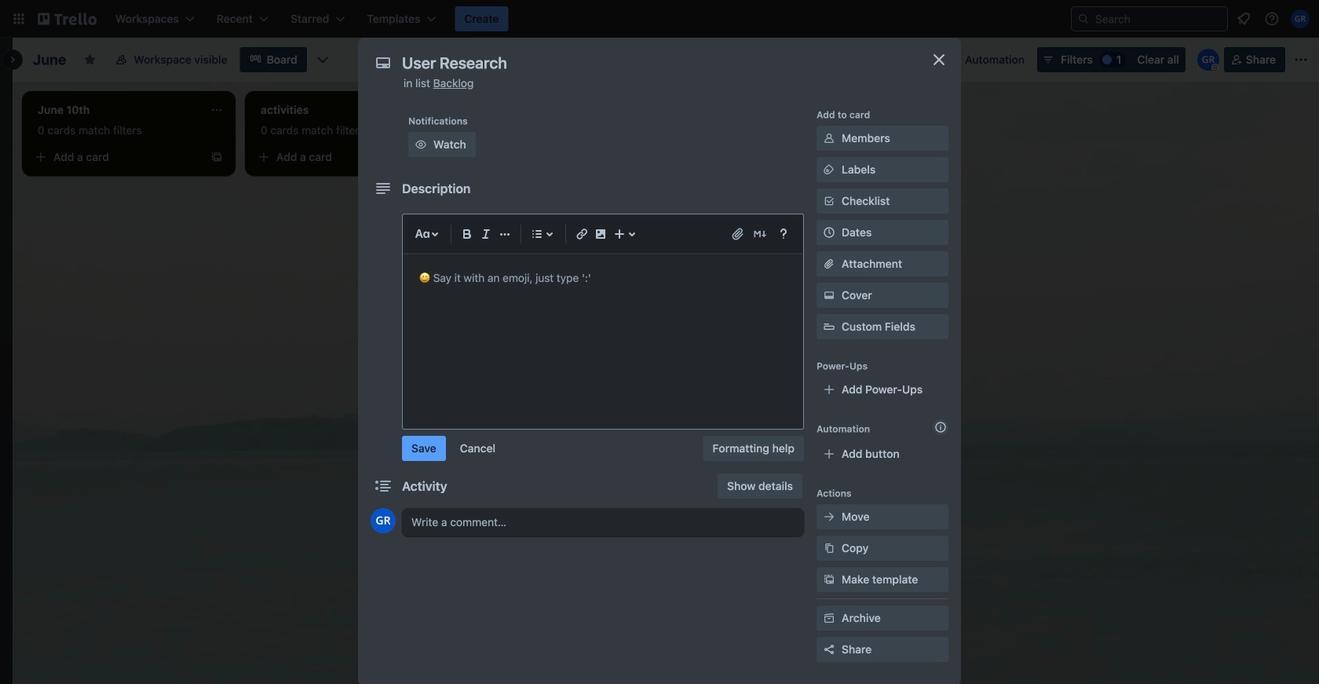Task type: locate. For each thing, give the bounding box(es) containing it.
Search field
[[1090, 8, 1228, 30]]

show menu image
[[1294, 52, 1310, 68]]

customize views image
[[315, 52, 331, 68]]

greg robinson (gregrobinson96) image
[[371, 508, 396, 533]]

view markdown image
[[753, 226, 768, 242]]

image image
[[592, 225, 610, 244]]

text formatting group
[[458, 225, 515, 244]]

greg robinson (gregrobinson96) image right open information menu 'icon' at the top right of the page
[[1292, 9, 1310, 28]]

search image
[[1078, 13, 1090, 25]]

more formatting image
[[496, 225, 515, 244]]

1 sm image from the top
[[822, 130, 837, 146]]

1 horizontal spatial greg robinson (gregrobinson96) image
[[1292, 9, 1310, 28]]

create from template… image
[[211, 151, 223, 163], [434, 151, 446, 163]]

0 vertical spatial sm image
[[822, 130, 837, 146]]

greg robinson (gregrobinson96) image down search field
[[1198, 49, 1220, 71]]

star or unstar board image
[[84, 53, 96, 66]]

2 vertical spatial sm image
[[822, 610, 837, 626]]

None text field
[[394, 49, 913, 77]]

0 horizontal spatial create from template… image
[[211, 151, 223, 163]]

sm image
[[822, 130, 837, 146], [822, 540, 837, 556], [822, 610, 837, 626]]

italic ⌘i image
[[477, 225, 496, 244]]

2 sm image from the top
[[822, 540, 837, 556]]

1 create from template… image from the left
[[211, 151, 223, 163]]

0 vertical spatial greg robinson (gregrobinson96) image
[[1292, 9, 1310, 28]]

1 vertical spatial sm image
[[822, 540, 837, 556]]

sm image
[[413, 137, 429, 152], [822, 162, 837, 178], [822, 288, 837, 303], [822, 509, 837, 525], [822, 572, 837, 588]]

1 vertical spatial greg robinson (gregrobinson96) image
[[1198, 49, 1220, 71]]

greg robinson (gregrobinson96) image
[[1292, 9, 1310, 28], [1198, 49, 1220, 71]]

1 horizontal spatial create from template… image
[[434, 151, 446, 163]]



Task type: describe. For each thing, give the bounding box(es) containing it.
3 sm image from the top
[[822, 610, 837, 626]]

normal text styles image
[[413, 225, 432, 244]]

bold ⌘b image
[[458, 225, 477, 244]]

0 notifications image
[[1235, 9, 1254, 28]]

lists image
[[528, 225, 547, 244]]

Board name text field
[[25, 47, 74, 72]]

editor toolbar
[[410, 222, 797, 247]]

2 create from template… image from the left
[[434, 151, 446, 163]]

Write a comment text field
[[402, 508, 804, 537]]

attach and insert link image
[[731, 226, 746, 242]]

close dialog image
[[930, 50, 949, 69]]

open information menu image
[[1265, 11, 1281, 27]]

Main content area, start typing to enter text. text field
[[420, 269, 787, 288]]

link ⌘k image
[[573, 225, 592, 244]]

open help dialog image
[[775, 225, 793, 244]]

0 horizontal spatial greg robinson (gregrobinson96) image
[[1198, 49, 1220, 71]]

primary element
[[0, 0, 1320, 38]]



Task type: vqa. For each thing, say whether or not it's contained in the screenshot.
"Bold ⌘B" image
yes



